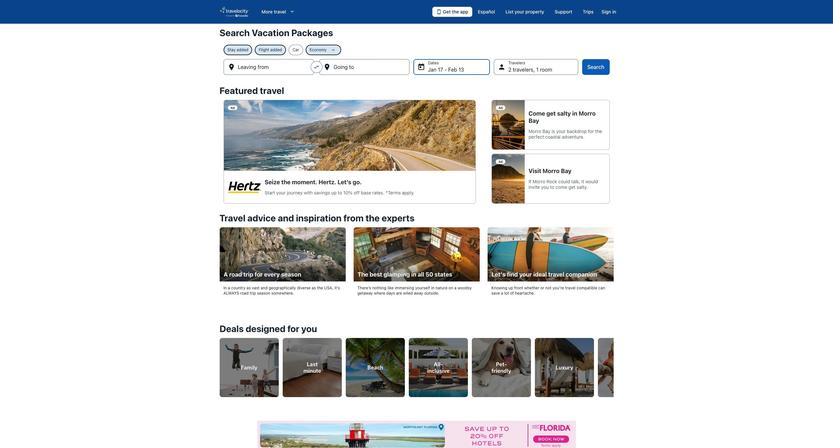 Task type: vqa. For each thing, say whether or not it's contained in the screenshot.
TRAVEL ADVICE AND INSPIRATION FROM THE EXPERTS "REGION"
yes



Task type: locate. For each thing, give the bounding box(es) containing it.
next image
[[610, 362, 618, 369]]

travel advice and inspiration from the experts region
[[216, 209, 618, 308]]

featured travel region
[[216, 81, 618, 209]]

main content
[[0, 24, 834, 448]]



Task type: describe. For each thing, give the bounding box(es) containing it.
previous image
[[216, 362, 224, 369]]

download the app button image
[[437, 9, 442, 14]]

swap origin and destination values image
[[314, 64, 320, 70]]

travelocity logo image
[[220, 7, 249, 17]]



